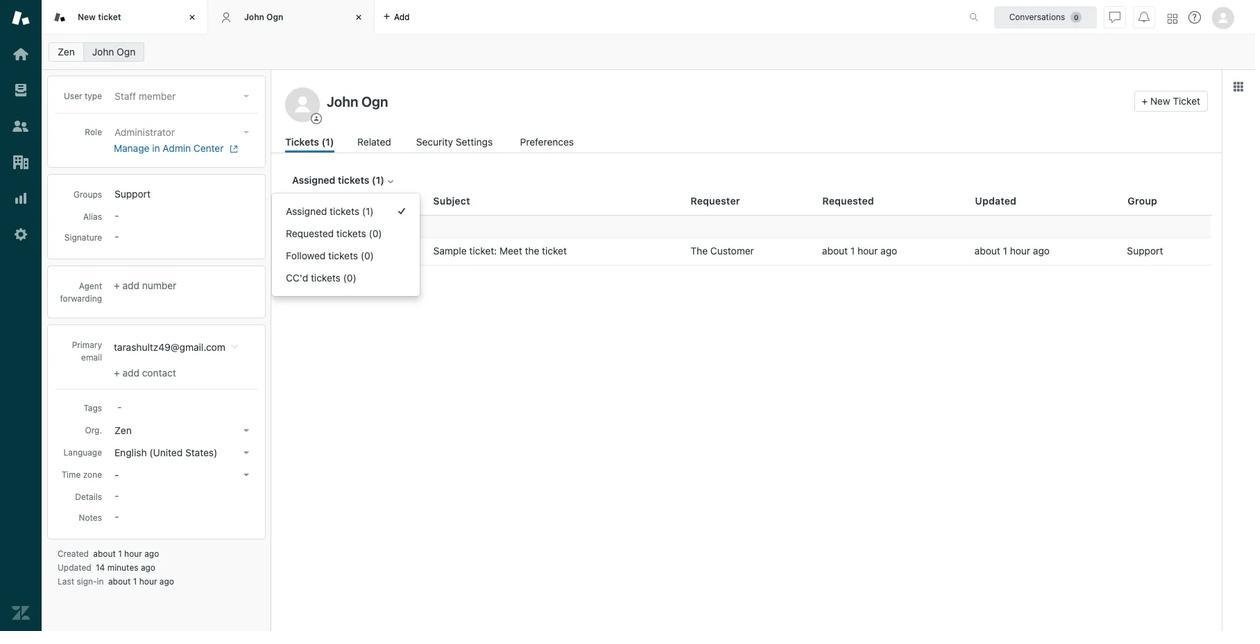 Task type: vqa. For each thing, say whether or not it's contained in the screenshot.
add corresponding to add number
yes



Task type: locate. For each thing, give the bounding box(es) containing it.
(1) up requested tickets (0) link
[[362, 205, 374, 217]]

1 vertical spatial arrow down image
[[244, 429, 249, 432]]

1 vertical spatial assigned
[[286, 205, 327, 217]]

tickets for the 'cc'd tickets (0)' link
[[311, 272, 341, 284]]

1
[[850, 245, 855, 257], [1003, 245, 1007, 257], [118, 549, 122, 559], [133, 577, 137, 587]]

+
[[1142, 95, 1148, 107], [114, 280, 120, 291], [114, 367, 120, 379]]

1 vertical spatial ticket
[[326, 195, 356, 207]]

arrow down image inside 'staff member' button
[[244, 95, 249, 98]]

(0) down requested tickets (0) link
[[361, 250, 374, 262]]

1 horizontal spatial open
[[360, 221, 382, 231]]

arrow down image for zen
[[244, 429, 249, 432]]

arrow down image
[[244, 95, 249, 98], [244, 452, 249, 454]]

0 vertical spatial zen
[[58, 46, 75, 58]]

ticket right the
[[542, 245, 567, 257]]

:
[[356, 221, 358, 231]]

tickets
[[338, 174, 369, 186], [330, 205, 359, 217], [336, 228, 366, 239], [328, 250, 358, 262], [311, 272, 341, 284]]

alias
[[83, 212, 102, 222]]

zendesk support image
[[12, 9, 30, 27]]

1 vertical spatial john
[[92, 46, 114, 58]]

the
[[691, 245, 708, 257]]

1 vertical spatial support
[[1127, 245, 1163, 257]]

zen up user
[[58, 46, 75, 58]]

0 horizontal spatial updated
[[58, 563, 91, 573]]

0 horizontal spatial john ogn
[[92, 46, 135, 58]]

the
[[525, 245, 539, 257]]

settings
[[456, 136, 493, 148]]

1 vertical spatial assigned tickets (1)
[[286, 205, 374, 217]]

ogn
[[266, 12, 283, 22], [117, 46, 135, 58]]

new inside button
[[1150, 95, 1170, 107]]

details
[[75, 492, 102, 502]]

0 horizontal spatial ogn
[[117, 46, 135, 58]]

2 arrow down image from the top
[[244, 429, 249, 432]]

0 vertical spatial add
[[394, 11, 410, 22]]

1 vertical spatial zen
[[114, 425, 132, 436]]

0 vertical spatial updated
[[975, 195, 1017, 207]]

2 vertical spatial (1)
[[362, 205, 374, 217]]

(united
[[149, 447, 183, 459]]

0 horizontal spatial in
[[97, 577, 104, 587]]

0 horizontal spatial about 1 hour ago
[[822, 245, 897, 257]]

arrow down image for -
[[244, 474, 249, 477]]

zen up english
[[114, 425, 132, 436]]

reporting image
[[12, 189, 30, 207]]

1 horizontal spatial in
[[152, 142, 160, 154]]

sample ticket: meet the ticket link
[[433, 245, 567, 257]]

followed tickets (0)
[[286, 250, 374, 262]]

1 vertical spatial ticket
[[542, 245, 567, 257]]

0 horizontal spatial support
[[114, 188, 151, 200]]

manage
[[114, 142, 150, 154]]

grid
[[271, 187, 1222, 631]]

None text field
[[323, 91, 1128, 112]]

1 vertical spatial requested
[[286, 228, 334, 239]]

number
[[142, 280, 176, 291]]

2 about 1 hour ago from the left
[[975, 245, 1050, 257]]

button displays agent's chat status as invisible. image
[[1109, 11, 1120, 23]]

0 horizontal spatial john
[[92, 46, 114, 58]]

2 vertical spatial (0)
[[343, 272, 356, 284]]

1 vertical spatial add
[[122, 280, 139, 291]]

(1) right tickets
[[322, 136, 334, 148]]

0 vertical spatial arrow down image
[[244, 131, 249, 134]]

1 horizontal spatial john ogn
[[244, 12, 283, 22]]

john
[[244, 12, 264, 22], [92, 46, 114, 58]]

in
[[152, 142, 160, 154], [97, 577, 104, 587]]

0 horizontal spatial open
[[335, 246, 357, 256]]

status
[[292, 221, 317, 231]]

support
[[114, 188, 151, 200], [1127, 245, 1163, 257]]

0 vertical spatial john
[[244, 12, 264, 22]]

requested tickets (0)
[[286, 228, 382, 239]]

3 arrow down image from the top
[[244, 474, 249, 477]]

in down the 14
[[97, 577, 104, 587]]

0 vertical spatial arrow down image
[[244, 95, 249, 98]]

2 vertical spatial arrow down image
[[244, 474, 249, 477]]

0 vertical spatial ticket
[[98, 12, 121, 22]]

arrow down image
[[244, 131, 249, 134], [244, 429, 249, 432], [244, 474, 249, 477]]

0 vertical spatial ticket
[[1173, 95, 1200, 107]]

staff member
[[114, 90, 176, 102]]

0 vertical spatial in
[[152, 142, 160, 154]]

1 horizontal spatial john
[[244, 12, 264, 22]]

0 vertical spatial ogn
[[266, 12, 283, 22]]

ticket
[[98, 12, 121, 22], [542, 245, 567, 257]]

1 horizontal spatial support
[[1127, 245, 1163, 257]]

add left contact
[[122, 367, 139, 379]]

john down new ticket
[[92, 46, 114, 58]]

1 vertical spatial john ogn
[[92, 46, 135, 58]]

role
[[85, 127, 102, 137]]

1 horizontal spatial new
[[1150, 95, 1170, 107]]

open
[[360, 221, 382, 231], [335, 246, 357, 256]]

add for add number
[[122, 280, 139, 291]]

+ for + new ticket
[[1142, 95, 1148, 107]]

assigned tickets (1) link
[[272, 201, 419, 223]]

customers image
[[12, 117, 30, 135]]

None checkbox
[[292, 247, 301, 256]]

0 vertical spatial +
[[1142, 95, 1148, 107]]

0 vertical spatial john ogn
[[244, 12, 283, 22]]

support right groups
[[114, 188, 151, 200]]

zen button
[[110, 421, 255, 441]]

assigned tickets (1) up status category : open
[[286, 205, 374, 217]]

1 vertical spatial +
[[114, 280, 120, 291]]

updated
[[975, 195, 1017, 207], [58, 563, 91, 573]]

(0) down 'followed tickets (0)' link
[[343, 272, 356, 284]]

english (united states) button
[[110, 443, 255, 463]]

main element
[[0, 0, 42, 631]]

1 horizontal spatial ticket
[[1173, 95, 1200, 107]]

1 horizontal spatial ogn
[[266, 12, 283, 22]]

zen
[[58, 46, 75, 58], [114, 425, 132, 436]]

zen inside secondary element
[[58, 46, 75, 58]]

1 vertical spatial (0)
[[361, 250, 374, 262]]

ago
[[881, 245, 897, 257], [1033, 245, 1050, 257], [144, 549, 159, 559], [141, 563, 155, 573], [159, 577, 174, 587]]

1 arrow down image from the top
[[244, 131, 249, 134]]

open down requested tickets (0) link
[[335, 246, 357, 256]]

agent forwarding
[[60, 281, 102, 304]]

(0)
[[369, 228, 382, 239], [361, 250, 374, 262], [343, 272, 356, 284]]

2 vertical spatial add
[[122, 367, 139, 379]]

contact
[[142, 367, 176, 379]]

new
[[78, 12, 96, 22], [1150, 95, 1170, 107]]

tags
[[84, 403, 102, 413]]

ogn inside john ogn link
[[117, 46, 135, 58]]

1 vertical spatial (1)
[[372, 174, 384, 186]]

+ inside button
[[1142, 95, 1148, 107]]

arrow down image inside administrator button
[[244, 131, 249, 134]]

tabs tab list
[[42, 0, 955, 35]]

1 horizontal spatial about 1 hour ago
[[975, 245, 1050, 257]]

+ new ticket
[[1142, 95, 1200, 107]]

1 horizontal spatial updated
[[975, 195, 1017, 207]]

new inside tab
[[78, 12, 96, 22]]

arrow down image inside - button
[[244, 474, 249, 477]]

tickets for requested tickets (0) link
[[336, 228, 366, 239]]

0 horizontal spatial requested
[[286, 228, 334, 239]]

created
[[58, 549, 89, 559]]

requested for requested
[[822, 195, 874, 207]]

john right close icon
[[244, 12, 264, 22]]

requested
[[822, 195, 874, 207], [286, 228, 334, 239]]

security settings
[[416, 136, 493, 148]]

staff
[[114, 90, 136, 102]]

1 vertical spatial in
[[97, 577, 104, 587]]

tickets for 'followed tickets (0)' link
[[328, 250, 358, 262]]

1 horizontal spatial requested
[[822, 195, 874, 207]]

john ogn
[[244, 12, 283, 22], [92, 46, 135, 58]]

14
[[96, 563, 105, 573]]

1 arrow down image from the top
[[244, 95, 249, 98]]

secondary element
[[42, 38, 1255, 66]]

0 horizontal spatial zen
[[58, 46, 75, 58]]

1 vertical spatial ogn
[[117, 46, 135, 58]]

ticket up john ogn link
[[98, 12, 121, 22]]

email
[[81, 352, 102, 363]]

assigned tickets (1) up the ticket status
[[292, 174, 384, 186]]

zen link
[[49, 42, 84, 62]]

0 vertical spatial new
[[78, 12, 96, 22]]

arrow down image for english (united states)
[[244, 452, 249, 454]]

cc'd tickets (0) link
[[272, 267, 419, 289]]

1 vertical spatial new
[[1150, 95, 1170, 107]]

add right close image
[[394, 11, 410, 22]]

close image
[[352, 10, 366, 24]]

grid containing ticket status
[[271, 187, 1222, 631]]

arrow down image inside zen 'button'
[[244, 429, 249, 432]]

new ticket tab
[[42, 0, 208, 35]]

0 vertical spatial (1)
[[322, 136, 334, 148]]

0 vertical spatial requested
[[822, 195, 874, 207]]

open right :
[[360, 221, 382, 231]]

minutes
[[107, 563, 138, 573]]

ticket inside grid
[[542, 245, 567, 257]]

manage in admin center
[[114, 142, 224, 154]]

1 horizontal spatial zen
[[114, 425, 132, 436]]

2 vertical spatial +
[[114, 367, 120, 379]]

assigned down tickets (1) link
[[292, 174, 335, 186]]

0 horizontal spatial new
[[78, 12, 96, 22]]

+ for + add number
[[114, 280, 120, 291]]

preferences
[[520, 136, 574, 148]]

ticket
[[1173, 95, 1200, 107], [326, 195, 356, 207]]

0 vertical spatial (0)
[[369, 228, 382, 239]]

hour
[[858, 245, 878, 257], [1010, 245, 1030, 257], [124, 549, 142, 559], [139, 577, 157, 587]]

in down administrator
[[152, 142, 160, 154]]

(1) up status
[[372, 174, 384, 186]]

member
[[139, 90, 176, 102]]

1 vertical spatial updated
[[58, 563, 91, 573]]

close image
[[185, 10, 199, 24]]

forwarding
[[60, 293, 102, 304]]

arrow down image inside english (united states) button
[[244, 452, 249, 454]]

get started image
[[12, 45, 30, 63]]

assigned tickets (1)
[[292, 174, 384, 186], [286, 205, 374, 217]]

cc'd
[[286, 272, 308, 284]]

2 arrow down image from the top
[[244, 452, 249, 454]]

assigned up status at the top of page
[[286, 205, 327, 217]]

1 vertical spatial arrow down image
[[244, 452, 249, 454]]

1 horizontal spatial ticket
[[542, 245, 567, 257]]

add for add contact
[[122, 367, 139, 379]]

(0) right :
[[369, 228, 382, 239]]

john ogn link
[[83, 42, 144, 62]]

add left number
[[122, 280, 139, 291]]

time
[[61, 470, 81, 480]]

support down the 'group'
[[1127, 245, 1163, 257]]

about 1 hour ago
[[822, 245, 897, 257], [975, 245, 1050, 257]]

0 horizontal spatial ticket
[[98, 12, 121, 22]]

states)
[[185, 447, 217, 459]]



Task type: describe. For each thing, give the bounding box(es) containing it.
org.
[[85, 425, 102, 436]]

ticket:
[[469, 245, 497, 257]]

followed tickets (0) link
[[272, 245, 419, 267]]

staff member button
[[110, 87, 255, 106]]

signature
[[64, 232, 102, 243]]

subject
[[433, 195, 470, 207]]

zendesk image
[[12, 604, 30, 622]]

john inside secondary element
[[92, 46, 114, 58]]

administrator
[[114, 126, 175, 138]]

language
[[63, 447, 102, 458]]

in inside created about 1 hour ago updated 14 minutes ago last sign-in about 1 hour ago
[[97, 577, 104, 587]]

tarashultz49@gmail.com
[[114, 341, 225, 353]]

status category : open
[[292, 221, 382, 231]]

requested tickets (0) link
[[272, 223, 419, 245]]

1 about 1 hour ago from the left
[[822, 245, 897, 257]]

administrator button
[[110, 123, 255, 142]]

english
[[114, 447, 147, 459]]

add button
[[375, 0, 418, 34]]

primary
[[72, 340, 102, 350]]

user type
[[64, 91, 102, 101]]

support inside grid
[[1127, 245, 1163, 257]]

group
[[1128, 195, 1157, 207]]

tickets (1)
[[285, 136, 334, 148]]

followed
[[286, 250, 326, 262]]

arrow down image for staff member
[[244, 95, 249, 98]]

john ogn tab
[[208, 0, 375, 35]]

updated inside created about 1 hour ago updated 14 minutes ago last sign-in about 1 hour ago
[[58, 563, 91, 573]]

security settings link
[[416, 135, 497, 153]]

manage in admin center link
[[114, 142, 249, 155]]

ticket status
[[326, 195, 389, 207]]

cc'd tickets (0)
[[286, 272, 356, 284]]

john ogn inside tab
[[244, 12, 283, 22]]

ticket inside the "+ new ticket" button
[[1173, 95, 1200, 107]]

created about 1 hour ago updated 14 minutes ago last sign-in about 1 hour ago
[[58, 549, 174, 587]]

related link
[[357, 135, 393, 153]]

agent
[[79, 281, 102, 291]]

groups
[[74, 189, 102, 200]]

sign-
[[77, 577, 97, 587]]

admin image
[[12, 225, 30, 244]]

add inside "popup button"
[[394, 11, 410, 22]]

ticket inside tab
[[98, 12, 121, 22]]

views image
[[12, 81, 30, 99]]

- button
[[110, 466, 255, 485]]

new ticket
[[78, 12, 121, 22]]

security
[[416, 136, 453, 148]]

zen inside 'button'
[[114, 425, 132, 436]]

tickets for 'assigned tickets (1)' link
[[330, 205, 359, 217]]

user
[[64, 91, 82, 101]]

john ogn inside secondary element
[[92, 46, 135, 58]]

the customer
[[691, 245, 754, 257]]

center
[[193, 142, 224, 154]]

zendesk products image
[[1168, 14, 1177, 23]]

notifications image
[[1139, 11, 1150, 23]]

sample
[[433, 245, 467, 257]]

sample ticket: meet the ticket
[[433, 245, 567, 257]]

0 vertical spatial assigned tickets (1)
[[292, 174, 384, 186]]

apps image
[[1233, 81, 1244, 92]]

arrow down image for administrator
[[244, 131, 249, 134]]

category
[[320, 221, 356, 231]]

(0) for followed tickets (0)
[[361, 250, 374, 262]]

- field
[[112, 400, 255, 415]]

organizations image
[[12, 153, 30, 171]]

0 horizontal spatial ticket
[[326, 195, 356, 207]]

conversations button
[[994, 6, 1097, 28]]

(0) for cc'd tickets (0)
[[343, 272, 356, 284]]

(0) for requested tickets (0)
[[369, 228, 382, 239]]

tickets
[[285, 136, 319, 148]]

zone
[[83, 470, 102, 480]]

last
[[58, 577, 74, 587]]

preferences link
[[520, 135, 576, 153]]

english (united states)
[[114, 447, 217, 459]]

+ for + add contact
[[114, 367, 120, 379]]

meet
[[500, 245, 522, 257]]

requester
[[691, 195, 740, 207]]

conversations
[[1009, 11, 1065, 22]]

tickets (1) link
[[285, 135, 334, 153]]

status
[[359, 195, 389, 207]]

admin
[[163, 142, 191, 154]]

related
[[357, 136, 391, 148]]

+ new ticket button
[[1134, 91, 1208, 112]]

get help image
[[1188, 11, 1201, 24]]

+ add contact
[[114, 367, 176, 379]]

0 vertical spatial open
[[360, 221, 382, 231]]

ogn inside john ogn tab
[[266, 12, 283, 22]]

1 vertical spatial open
[[335, 246, 357, 256]]

primary email
[[72, 340, 102, 363]]

requested for requested tickets (0)
[[286, 228, 334, 239]]

customer
[[710, 245, 754, 257]]

0 vertical spatial assigned
[[292, 174, 335, 186]]

type
[[85, 91, 102, 101]]

john inside tab
[[244, 12, 264, 22]]

notes
[[79, 513, 102, 523]]

+ add number
[[114, 280, 176, 291]]

time zone
[[61, 470, 102, 480]]

0 vertical spatial support
[[114, 188, 151, 200]]

none checkbox inside grid
[[292, 247, 301, 256]]

-
[[114, 469, 119, 481]]



